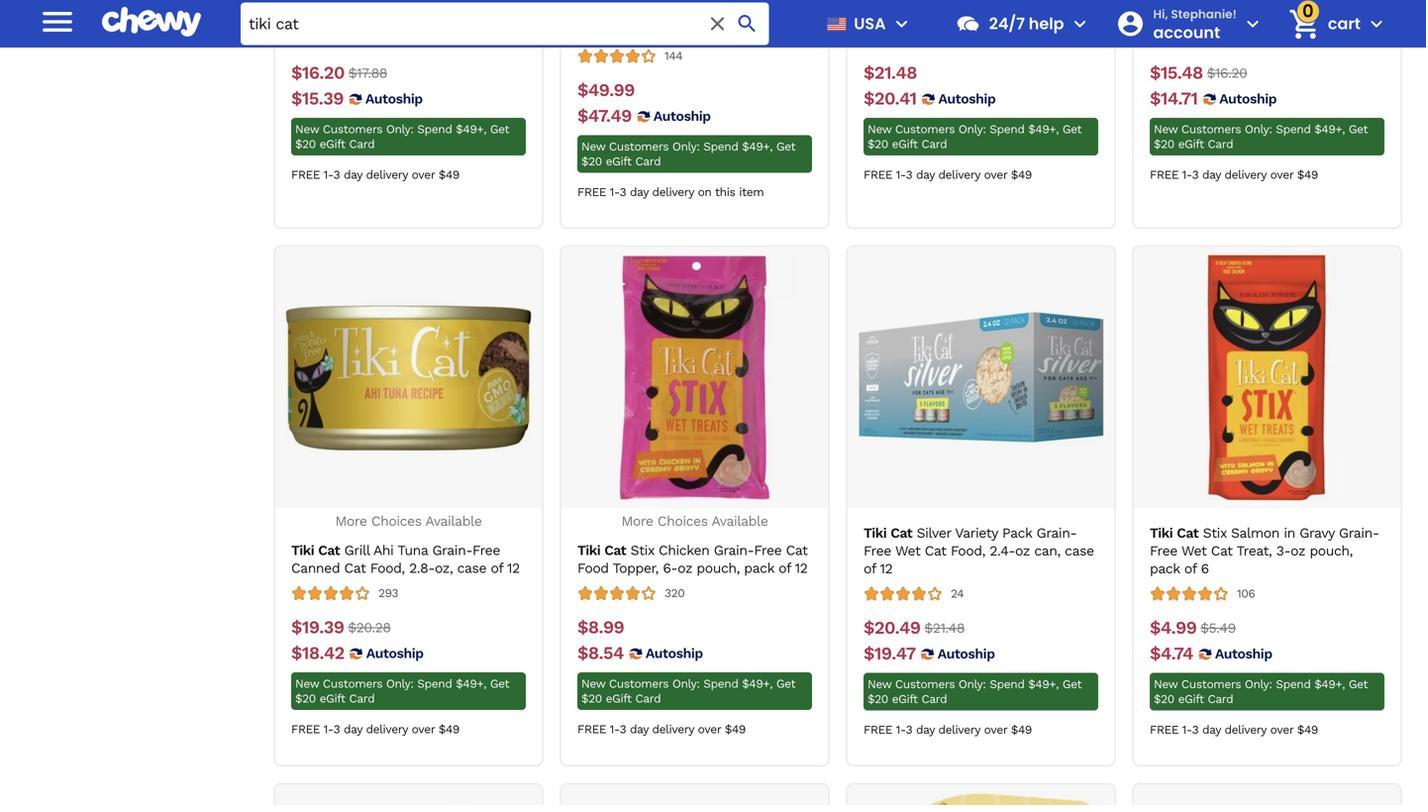 Task type: describe. For each thing, give the bounding box(es) containing it.
free inside grill ahi tuna grain-free canned cat food, 2.8-oz, case of 12
[[473, 542, 500, 559]]

born carnivore chicken & herring grain-free dry cat food, 11.1-lb bag link
[[578, 0, 812, 40]]

144
[[665, 49, 683, 63]]

tiki cat stix chicken grain-free cat food topper, 6-oz pouch, pack of 12 image
[[572, 255, 818, 501]]

free 1-3 day delivery over $49 for $4.74
[[1150, 723, 1319, 737]]

delivery for $14.71
[[1225, 168, 1267, 182]]

$20 for $14.71
[[1154, 137, 1175, 151]]

3-
[[1277, 543, 1291, 559]]

&
[[785, 0, 793, 3]]

oz inside stix salmon in gravy grain- free wet cat treat, 3-oz pouch, pack of 6
[[1291, 543, 1306, 559]]

new customers only: spend $49+, get $20 egift card for $4.74
[[1154, 678, 1368, 707]]

6 inside stix salmon in gravy grain- free wet cat treat, 3-oz pouch, pack of 6
[[1201, 561, 1209, 577]]

$15.39 text field
[[291, 88, 344, 110]]

available for $18.42
[[425, 513, 482, 530]]

menu image
[[38, 2, 77, 41]]

3 for $47.49
[[620, 185, 626, 199]]

get for $14.71
[[1349, 122, 1368, 136]]

tiki cat for food
[[578, 542, 626, 559]]

day for $20.41
[[916, 168, 935, 182]]

$49+, for $15.39
[[456, 122, 487, 136]]

free 1-3 day delivery over $49 up tiki cat chicken craves variety pack grain-free wet cat food, 2.8-oz, case of 36 image
[[291, 723, 460, 737]]

$15.48 $16.20
[[1150, 63, 1248, 83]]

1- for $14.71
[[1183, 168, 1192, 182]]

$20 for $15.39
[[295, 137, 316, 151]]

$8.54
[[578, 643, 624, 664]]

$17.88 text field
[[349, 63, 387, 84]]

free for $47.49
[[578, 185, 607, 199]]

canned
[[291, 560, 340, 577]]

autoship for $15.39
[[365, 91, 423, 107]]

0 horizontal spatial $21.48 text field
[[864, 63, 917, 84]]

card for $14.71
[[1208, 137, 1234, 151]]

in
[[1284, 525, 1296, 541]]

gravy
[[1300, 525, 1335, 541]]

$47.49 text field
[[578, 106, 632, 127]]

tiki cat chicken craves variety pack grain-free wet cat food, 2.8-oz, case of 36 image
[[286, 793, 532, 805]]

new customers only: spend $49+, get $20 egift card for $14.71
[[1154, 122, 1368, 151]]

cat inside born carnivore chicken & herring grain-free dry cat food, 11.1-lb bag
[[726, 5, 747, 21]]

$20 for $20.41
[[868, 137, 889, 151]]

egift down $8.54 text box
[[606, 692, 632, 706]]

autoship for $18.42
[[366, 646, 424, 662]]

carnivore
[[665, 0, 726, 3]]

3 down $18.42 text field
[[333, 723, 340, 737]]

pack
[[1003, 525, 1033, 541]]

free 1-3 day delivery over $49 for $15.39
[[291, 168, 460, 182]]

$20.49 text field
[[864, 618, 921, 640]]

grain- inside silver variety pack grain- free wet cat food, 2.4-oz can, case of 12
[[1037, 525, 1077, 541]]

$20 for $4.74
[[1154, 693, 1175, 707]]

card for $15.39
[[349, 137, 375, 151]]

$20.49
[[864, 618, 921, 639]]

free 1-3 day delivery on this item
[[578, 185, 764, 199]]

free inside stix salmon in gravy grain- free wet cat treat, 3-oz pouch, pack of 6
[[1150, 543, 1178, 559]]

oz,
[[435, 560, 453, 577]]

day for $14.71
[[1203, 168, 1221, 182]]

$5.49
[[1201, 620, 1236, 637]]

only: down 320 at the left of page
[[673, 677, 700, 691]]

autoship for $8.54
[[646, 646, 703, 662]]

$15.48
[[1150, 63, 1203, 83]]

6-
[[663, 560, 678, 577]]

cat inside grill ahi tuna grain-free canned cat food, 2.8-oz, case of 12
[[344, 560, 366, 577]]

1 horizontal spatial $21.48 text field
[[925, 618, 965, 640]]

new customers only: spend $49+, get $20 egift card for $47.49
[[582, 140, 796, 168]]

chicken inside born carnivore chicken & herring grain-free dry cat food, 11.1-lb bag
[[730, 0, 781, 3]]

pack inside stix chicken grain-free cat food topper, 6-oz pouch, pack of 12
[[744, 560, 775, 577]]

stix for topper,
[[631, 542, 655, 559]]

$49 for $19.47
[[1011, 723, 1032, 737]]

tiki cat stix salmon in gravy grain-free wet cat treat, 3-oz pouch, pack of 6 image
[[1145, 255, 1390, 501]]

1- for $20.41
[[896, 168, 906, 182]]

$49 for $20.41
[[1011, 168, 1032, 182]]

0 vertical spatial 6
[[1237, 32, 1244, 46]]

spend for $14.71
[[1276, 122, 1311, 136]]

get for $15.39
[[490, 122, 509, 136]]

$4.99 $5.49
[[1150, 618, 1236, 639]]

silver variety pack grain- free wet cat food, 2.4-oz can, case of 12
[[864, 525, 1094, 577]]

herring
[[578, 5, 624, 21]]

3 for $4.74
[[1192, 723, 1199, 737]]

chewy support image
[[956, 11, 981, 37]]

free 1-3 day delivery over $49 down $8.54 text box
[[578, 723, 746, 737]]

chewy home image
[[102, 0, 201, 44]]

new for $14.71
[[1154, 122, 1178, 136]]

0 horizontal spatial $16.20
[[291, 63, 345, 83]]

$20 for $19.47
[[868, 693, 889, 707]]

pouch, inside stix salmon in gravy grain- free wet cat treat, 3-oz pouch, pack of 6
[[1310, 543, 1353, 559]]

tiki cat for free
[[1150, 525, 1199, 541]]

over for $15.39
[[412, 168, 435, 182]]

stephanie!
[[1171, 6, 1237, 22]]

delivery for $20.41
[[939, 168, 981, 182]]

$20.49 $21.48
[[864, 618, 965, 639]]

1- down $18.42 text field
[[324, 723, 333, 737]]

tuna
[[398, 542, 428, 559]]

this
[[715, 185, 736, 199]]

born
[[631, 0, 661, 3]]

hi, stephanie! account
[[1154, 6, 1237, 43]]

variety
[[955, 525, 998, 541]]

over for $19.47
[[984, 723, 1008, 737]]

$8.54 text field
[[578, 643, 624, 665]]

over for $20.41
[[984, 168, 1008, 182]]

$49+, for $47.49
[[742, 140, 773, 154]]

$19.47
[[864, 644, 916, 664]]

get for $47.49
[[777, 140, 796, 154]]

free inside stix chicken grain-free cat food topper, 6-oz pouch, pack of 12
[[754, 542, 782, 559]]

0 horizontal spatial $21.48
[[864, 63, 917, 83]]

$4.74
[[1150, 644, 1194, 664]]

$5.49 text field
[[1201, 618, 1236, 640]]

new down $8.54 text box
[[582, 677, 606, 691]]

$20 down $18.42 text field
[[295, 692, 316, 706]]

stix for wet
[[1203, 525, 1227, 541]]

item
[[739, 185, 764, 199]]

cat inside silver variety pack grain- free wet cat food, 2.4-oz can, case of 12
[[925, 543, 947, 559]]

3 down $8.54 text box
[[620, 723, 626, 737]]

1- for $47.49
[[610, 185, 620, 199]]

spend for $20.41
[[990, 122, 1025, 136]]

$8.99 text field
[[578, 617, 624, 639]]

24/7 help link
[[948, 0, 1065, 48]]

tiki cat for wet
[[864, 525, 913, 541]]

stix salmon in gravy grain- free wet cat treat, 3-oz pouch, pack of 6
[[1150, 525, 1380, 577]]

wet inside stix salmon in gravy grain- free wet cat treat, 3-oz pouch, pack of 6
[[1182, 543, 1207, 559]]

submit search image
[[736, 12, 759, 36]]

egift for $14.71
[[1179, 137, 1204, 151]]

bag
[[617, 23, 640, 39]]

11.1-
[[578, 23, 601, 39]]

get for $4.74
[[1349, 678, 1368, 692]]

oz inside silver variety pack grain- free wet cat food, 2.4-oz can, case of 12
[[1016, 543, 1030, 559]]

get for $20.41
[[1063, 122, 1082, 136]]

customers down $8.54 text box
[[609, 677, 669, 691]]

stix chicken grain-free cat food topper, 6-oz pouch, pack of 12
[[578, 542, 808, 577]]

$19.39 $20.28
[[291, 617, 391, 638]]

$47.49
[[578, 106, 632, 126]]

account menu image
[[1241, 12, 1265, 36]]

$20.41
[[864, 88, 917, 109]]

only: for $19.47
[[959, 678, 986, 692]]

tiki for grill ahi tuna grain-free canned cat food, 2.8-oz, case of 12
[[291, 542, 314, 559]]

$20.28
[[348, 620, 391, 636]]

autoship for $4.74
[[1215, 646, 1273, 662]]

chicken inside stix chicken grain-free cat food topper, 6-oz pouch, pack of 12
[[659, 542, 710, 559]]

card for $4.74
[[1208, 693, 1234, 707]]

free down $18.42 text field
[[291, 723, 320, 737]]

grain- inside stix chicken grain-free cat food topper, 6-oz pouch, pack of 12
[[714, 542, 754, 559]]

grain- inside born carnivore chicken & herring grain-free dry cat food, 11.1-lb bag
[[628, 5, 668, 21]]

$16.20 $17.88
[[291, 63, 387, 83]]

free 1-3 day delivery over $49 for $20.41
[[864, 168, 1032, 182]]

$17.88
[[349, 65, 387, 81]]

pouch, inside stix chicken grain-free cat food topper, 6-oz pouch, pack of 12
[[697, 560, 740, 577]]

free down $8.54 text box
[[578, 723, 607, 737]]

autoship for $20.41
[[939, 91, 996, 107]]

3 for $14.71
[[1192, 168, 1199, 182]]

delivery for $19.47
[[939, 723, 981, 737]]

$19.47 text field
[[864, 644, 916, 665]]

delivery for $4.74
[[1225, 723, 1267, 737]]

free for $20.41
[[864, 168, 893, 182]]

Product search field
[[241, 2, 769, 45]]

new for $4.74
[[1154, 678, 1178, 692]]

only: down $20.28 text field
[[386, 677, 414, 691]]

$49+, for $4.74
[[1315, 678, 1346, 692]]

new customers only: spend $49+, get $20 egift card for $15.39
[[295, 122, 509, 151]]

1 $16.20 text field from the left
[[291, 63, 345, 84]]

customers for $4.74
[[1182, 678, 1242, 692]]

2 $16.20 text field from the left
[[1207, 63, 1248, 84]]

new customers only: spend $49+, get $20 egift card down $20.28 text field
[[295, 677, 509, 706]]

egift for $19.47
[[892, 693, 918, 707]]



Task type: locate. For each thing, give the bounding box(es) containing it.
1 horizontal spatial oz
[[1016, 543, 1030, 559]]

$20 down $8.54 text box
[[582, 692, 602, 706]]

$16.20 text field up $15.39
[[291, 63, 345, 84]]

grill ahi tuna grain-free canned cat food, 2.8-oz, case of 12
[[291, 542, 520, 577]]

egift down $14.71 text field
[[1179, 137, 1204, 151]]

new down the $4.74 text field
[[1154, 678, 1178, 692]]

new down $15.39 text field
[[295, 122, 319, 136]]

tiki cat born carnivore complements chicken recipe in chicken broth wet cat food topper, 2.1-oz, case of 8 image
[[858, 793, 1104, 805]]

$18.42
[[291, 643, 345, 664]]

egift
[[320, 137, 345, 151], [892, 137, 918, 151], [1179, 137, 1204, 151], [606, 155, 632, 168], [320, 692, 345, 706], [606, 692, 632, 706], [892, 693, 918, 707], [1179, 693, 1204, 707]]

grain-
[[628, 5, 668, 21], [1037, 525, 1077, 541], [1339, 525, 1380, 541], [432, 542, 473, 559], [714, 542, 754, 559]]

$21.48 text field
[[864, 63, 917, 84], [925, 618, 965, 640]]

stix up topper,
[[631, 542, 655, 559]]

1 horizontal spatial more choices available
[[622, 513, 768, 530]]

1 horizontal spatial pouch,
[[1310, 543, 1353, 559]]

cat
[[726, 5, 747, 21], [891, 525, 913, 541], [1177, 525, 1199, 541], [318, 542, 340, 559], [605, 542, 626, 559], [786, 542, 808, 559], [925, 543, 947, 559], [1211, 543, 1233, 559], [344, 560, 366, 577]]

1- down the '$47.49' text field
[[610, 185, 620, 199]]

free down the '$47.49' text field
[[578, 185, 607, 199]]

0 horizontal spatial available
[[425, 513, 482, 530]]

autoship for $19.47
[[938, 646, 995, 662]]

more
[[335, 513, 367, 530], [622, 513, 653, 530]]

autoship down $20.28 text field
[[366, 646, 424, 662]]

$49+, for $14.71
[[1315, 122, 1346, 136]]

0 horizontal spatial 12
[[507, 560, 520, 577]]

only: down $15.48 $16.20
[[1245, 122, 1273, 136]]

autoship down $17.88 text field
[[365, 91, 423, 107]]

2 wet from the left
[[1182, 543, 1207, 559]]

1 horizontal spatial 12
[[795, 560, 808, 577]]

customers for $19.47
[[896, 678, 955, 692]]

pouch, down gravy
[[1310, 543, 1353, 559]]

0 vertical spatial case
[[1065, 543, 1094, 559]]

delivery
[[366, 168, 408, 182], [939, 168, 981, 182], [1225, 168, 1267, 182], [652, 185, 694, 199], [366, 723, 408, 737], [652, 723, 694, 737], [939, 723, 981, 737], [1225, 723, 1267, 737]]

$20 down the '$47.49' text field
[[582, 155, 602, 168]]

help
[[1029, 12, 1065, 35]]

free 1-3 day delivery over $49 down $14.71 text field
[[1150, 168, 1319, 182]]

$21.48 up $20.41
[[864, 63, 917, 83]]

109
[[378, 32, 397, 46]]

3 down $14.71 text field
[[1192, 168, 1199, 182]]

of inside stix salmon in gravy grain- free wet cat treat, 3-oz pouch, pack of 6
[[1185, 561, 1197, 577]]

new customers only: spend $49+, get $20 egift card down $5.49 text field
[[1154, 678, 1368, 707]]

tiki for stix salmon in gravy grain- free wet cat treat, 3-oz pouch, pack of 6
[[1150, 525, 1173, 541]]

day for $19.47
[[916, 723, 935, 737]]

free down $15.39 text field
[[291, 168, 320, 182]]

$49 for $15.39
[[439, 168, 460, 182]]

$4.99
[[1150, 618, 1197, 639]]

0 horizontal spatial food,
[[370, 560, 405, 577]]

1 horizontal spatial $16.20 text field
[[1207, 63, 1248, 84]]

$49+, for $20.41
[[1029, 122, 1059, 136]]

over for $14.71
[[1271, 168, 1294, 182]]

available
[[425, 513, 482, 530], [712, 513, 768, 530]]

free 1-3 day delivery over $49 down $15.39 text field
[[291, 168, 460, 182]]

free down the $4.74 text field
[[1150, 723, 1179, 737]]

tiki left the salmon
[[1150, 525, 1173, 541]]

food, inside silver variety pack grain- free wet cat food, 2.4-oz can, case of 12
[[951, 543, 986, 559]]

0 vertical spatial $21.48 text field
[[864, 63, 917, 84]]

grain- inside stix salmon in gravy grain- free wet cat treat, 3-oz pouch, pack of 6
[[1339, 525, 1380, 541]]

$20 down $20.41 text field
[[868, 137, 889, 151]]

new for $47.49
[[582, 140, 606, 154]]

pack right 6-
[[744, 560, 775, 577]]

1 horizontal spatial food,
[[752, 5, 786, 21]]

$21.48 inside $20.49 $21.48
[[925, 620, 965, 637]]

day for $4.74
[[1203, 723, 1221, 737]]

treat,
[[1237, 543, 1272, 559]]

new customers only: spend $49+, get $20 egift card down $20.49 $21.48
[[868, 678, 1082, 707]]

12 inside grill ahi tuna grain-free canned cat food, 2.8-oz, case of 12
[[507, 560, 520, 577]]

free for $4.74
[[1150, 723, 1179, 737]]

silver
[[917, 525, 952, 541]]

free
[[668, 5, 696, 21], [473, 542, 500, 559], [754, 542, 782, 559], [864, 543, 892, 559], [1150, 543, 1178, 559]]

oz
[[1016, 543, 1030, 559], [1291, 543, 1306, 559], [678, 560, 693, 577]]

grill
[[344, 542, 370, 559]]

menu image
[[890, 12, 914, 36]]

food
[[578, 560, 609, 577]]

new customers only: spend $49+, get $20 egift card
[[295, 122, 509, 151], [868, 122, 1082, 151], [1154, 122, 1368, 151], [582, 140, 796, 168], [295, 677, 509, 706], [582, 677, 796, 706], [868, 678, 1082, 707], [1154, 678, 1368, 707]]

1 horizontal spatial $21.48
[[925, 620, 965, 637]]

0 vertical spatial stix
[[1203, 525, 1227, 541]]

wet down silver
[[896, 543, 921, 559]]

tiki cat silver variety pack grain-free wet cat food, 2.4-oz can, case of 12 image
[[858, 255, 1104, 501]]

2 available from the left
[[712, 513, 768, 530]]

autoship down $5.49 text field
[[1215, 646, 1273, 662]]

food, for grill ahi tuna grain-free canned cat food, 2.8-oz, case of 12
[[370, 560, 405, 577]]

$4.74 text field
[[1150, 644, 1194, 665]]

over
[[412, 168, 435, 182], [984, 168, 1008, 182], [1271, 168, 1294, 182], [412, 723, 435, 737], [698, 723, 721, 737], [984, 723, 1008, 737], [1271, 723, 1294, 737]]

only: for $4.74
[[1245, 678, 1273, 692]]

0 horizontal spatial oz
[[678, 560, 693, 577]]

6
[[1237, 32, 1244, 46], [1201, 561, 1209, 577]]

1 vertical spatial chicken
[[659, 542, 710, 559]]

usa button
[[819, 0, 914, 48]]

free 1-3 day delivery over $49 for $19.47
[[864, 723, 1032, 737]]

1 vertical spatial $21.48
[[925, 620, 965, 637]]

$21.48 text field up $20.41
[[864, 63, 917, 84]]

only: for $47.49
[[673, 140, 700, 154]]

0 vertical spatial $21.48
[[864, 63, 917, 83]]

egift down $18.42 text field
[[320, 692, 345, 706]]

1 vertical spatial stix
[[631, 542, 655, 559]]

day for $47.49
[[630, 185, 649, 199]]

tiki left silver
[[864, 525, 887, 541]]

tiki for stix chicken grain-free cat food topper, 6-oz pouch, pack of 12
[[578, 542, 601, 559]]

customers down $18.42 text field
[[323, 677, 383, 691]]

0 vertical spatial pouch,
[[1310, 543, 1353, 559]]

$20 down $14.71 text field
[[1154, 137, 1175, 151]]

free 1-3 day delivery over $49 up tiki cat born carnivore complements chicken recipe in chicken broth wet cat food topper, 2.1-oz, case of 8 'image' at the bottom
[[864, 723, 1032, 737]]

$16.20
[[291, 63, 345, 83], [1207, 65, 1248, 81]]

more for $18.42
[[335, 513, 367, 530]]

3 down the $4.74 text field
[[1192, 723, 1199, 737]]

$16.20 text field
[[291, 63, 345, 84], [1207, 63, 1248, 84]]

hi,
[[1154, 6, 1169, 22]]

1 vertical spatial 6
[[1201, 561, 1209, 577]]

0 horizontal spatial pack
[[744, 560, 775, 577]]

items image
[[1287, 7, 1322, 41]]

3
[[333, 168, 340, 182], [906, 168, 913, 182], [1192, 168, 1199, 182], [620, 185, 626, 199], [333, 723, 340, 737], [620, 723, 626, 737], [906, 723, 913, 737], [1192, 723, 1199, 737]]

1 available from the left
[[425, 513, 482, 530]]

0 horizontal spatial $16.20 text field
[[291, 63, 345, 84]]

case right the oz,
[[457, 560, 487, 577]]

chicken
[[730, 0, 781, 3], [659, 542, 710, 559]]

oz down pack
[[1016, 543, 1030, 559]]

only:
[[386, 122, 414, 136], [959, 122, 986, 136], [1245, 122, 1273, 136], [673, 140, 700, 154], [386, 677, 414, 691], [673, 677, 700, 691], [959, 678, 986, 692], [1245, 678, 1273, 692]]

1 horizontal spatial pack
[[1150, 561, 1180, 577]]

over for $4.74
[[1271, 723, 1294, 737]]

free 1-3 day delivery over $49
[[291, 168, 460, 182], [864, 168, 1032, 182], [1150, 168, 1319, 182], [291, 723, 460, 737], [578, 723, 746, 737], [864, 723, 1032, 737], [1150, 723, 1319, 737]]

0 horizontal spatial wet
[[896, 543, 921, 559]]

new for $19.47
[[868, 678, 892, 692]]

only: for $15.39
[[386, 122, 414, 136]]

3 down the '$47.49' text field
[[620, 185, 626, 199]]

1 choices from the left
[[371, 513, 422, 530]]

customers
[[323, 122, 383, 136], [896, 122, 955, 136], [1182, 122, 1242, 136], [609, 140, 669, 154], [323, 677, 383, 691], [609, 677, 669, 691], [896, 678, 955, 692], [1182, 678, 1242, 692]]

1- down $14.71 text field
[[1183, 168, 1192, 182]]

more choices available up stix chicken grain-free cat food topper, 6-oz pouch, pack of 12
[[622, 513, 768, 530]]

free inside born carnivore chicken & herring grain-free dry cat food, 11.1-lb bag
[[668, 5, 696, 21]]

free for $19.47
[[864, 723, 893, 737]]

free down $19.47 text field
[[864, 723, 893, 737]]

0 horizontal spatial case
[[457, 560, 487, 577]]

stix inside stix salmon in gravy grain- free wet cat treat, 3-oz pouch, pack of 6
[[1203, 525, 1227, 541]]

new down $14.71 text field
[[1154, 122, 1178, 136]]

1 wet from the left
[[896, 543, 921, 559]]

tiki cat for canned
[[291, 542, 340, 559]]

pouch, right 6-
[[697, 560, 740, 577]]

more up grill
[[335, 513, 367, 530]]

egift down the $4.74 text field
[[1179, 693, 1204, 707]]

2.8-
[[409, 560, 435, 577]]

pack inside stix salmon in gravy grain- free wet cat treat, 3-oz pouch, pack of 6
[[1150, 561, 1180, 577]]

cart link
[[1281, 0, 1361, 48]]

of inside silver variety pack grain- free wet cat food, 2.4-oz can, case of 12
[[864, 561, 876, 577]]

3 for $19.47
[[906, 723, 913, 737]]

customers for $15.39
[[323, 122, 383, 136]]

2 more from the left
[[622, 513, 653, 530]]

of inside grill ahi tuna grain-free canned cat food, 2.8-oz, case of 12
[[491, 560, 503, 577]]

oz inside stix chicken grain-free cat food topper, 6-oz pouch, pack of 12
[[678, 560, 693, 577]]

food, inside grill ahi tuna grain-free canned cat food, 2.8-oz, case of 12
[[370, 560, 405, 577]]

only: for $14.71
[[1245, 122, 1273, 136]]

1 vertical spatial $21.48 text field
[[925, 618, 965, 640]]

new down the '$47.49' text field
[[582, 140, 606, 154]]

card for $19.47
[[922, 693, 947, 707]]

12 for $18.42
[[507, 560, 520, 577]]

cat inside stix salmon in gravy grain- free wet cat treat, 3-oz pouch, pack of 6
[[1211, 543, 1233, 559]]

card
[[349, 137, 375, 151], [922, 137, 947, 151], [1208, 137, 1234, 151], [636, 155, 661, 168], [349, 692, 375, 706], [636, 692, 661, 706], [922, 693, 947, 707], [1208, 693, 1234, 707]]

egift for $20.41
[[892, 137, 918, 151]]

food,
[[752, 5, 786, 21], [951, 543, 986, 559], [370, 560, 405, 577]]

cart
[[1328, 12, 1361, 35]]

3 down $19.47 text field
[[906, 723, 913, 737]]

food, down ahi
[[370, 560, 405, 577]]

$14.71 text field
[[1150, 88, 1198, 110]]

$49 for $4.74
[[1298, 723, 1319, 737]]

$15.39
[[291, 88, 344, 109]]

1- down the $4.74 text field
[[1183, 723, 1192, 737]]

24/7 help
[[989, 12, 1065, 35]]

egift down $20.41 text field
[[892, 137, 918, 151]]

delivery for $47.49
[[652, 185, 694, 199]]

23
[[951, 32, 964, 46]]

on
[[698, 185, 712, 199]]

1 vertical spatial food,
[[951, 543, 986, 559]]

$20 down $15.39 text field
[[295, 137, 316, 151]]

$49 for $14.71
[[1298, 168, 1319, 182]]

$18.42 text field
[[291, 643, 345, 665]]

$49
[[439, 168, 460, 182], [1011, 168, 1032, 182], [1298, 168, 1319, 182], [439, 723, 460, 737], [725, 723, 746, 737], [1011, 723, 1032, 737], [1298, 723, 1319, 737]]

2 choices from the left
[[658, 513, 708, 530]]

3 for $15.39
[[333, 168, 340, 182]]

of
[[491, 560, 503, 577], [779, 560, 791, 577], [864, 561, 876, 577], [1185, 561, 1197, 577]]

spend for $47.49
[[704, 140, 739, 154]]

salmon
[[1232, 525, 1280, 541]]

choices for $18.42
[[371, 513, 422, 530]]

0 horizontal spatial 6
[[1201, 561, 1209, 577]]

food, inside born carnivore chicken & herring grain-free dry cat food, 11.1-lb bag
[[752, 5, 786, 21]]

day for $15.39
[[344, 168, 362, 182]]

0 horizontal spatial stix
[[631, 542, 655, 559]]

autoship for $47.49
[[654, 108, 711, 124]]

born carnivore chicken & herring grain-free dry cat food, 11.1-lb bag
[[578, 0, 793, 39]]

customers down $20.41 text field
[[896, 122, 955, 136]]

1- down $19.47 text field
[[896, 723, 906, 737]]

1 horizontal spatial wet
[[1182, 543, 1207, 559]]

$16.20 right $15.48
[[1207, 65, 1248, 81]]

delete search image
[[706, 12, 730, 36]]

food, for silver variety pack grain- free wet cat food, 2.4-oz can, case of 12
[[951, 543, 986, 559]]

$15.48 text field
[[1150, 63, 1203, 84]]

more choices available for $8.54
[[622, 513, 768, 530]]

cart menu image
[[1365, 12, 1389, 36]]

new customers only: spend $49+, get $20 egift card up on
[[582, 140, 796, 168]]

ahi
[[373, 542, 394, 559]]

customers for $47.49
[[609, 140, 669, 154]]

choices up stix chicken grain-free cat food topper, 6-oz pouch, pack of 12
[[658, 513, 708, 530]]

wet inside silver variety pack grain- free wet cat food, 2.4-oz can, case of 12
[[896, 543, 921, 559]]

tiki cat left silver
[[864, 525, 913, 541]]

case
[[1065, 543, 1094, 559], [457, 560, 487, 577]]

customers down $14.71 text field
[[1182, 122, 1242, 136]]

$16.20 inside $15.48 $16.20
[[1207, 65, 1248, 81]]

free 1-3 day delivery over $49 down $20.41 text field
[[864, 168, 1032, 182]]

new customers only: spend $49+, get $20 egift card for $20.41
[[868, 122, 1082, 151]]

0 horizontal spatial choices
[[371, 513, 422, 530]]

customers down $15.39 text field
[[323, 122, 383, 136]]

2 horizontal spatial oz
[[1291, 543, 1306, 559]]

tiki for silver variety pack grain- free wet cat food, 2.4-oz can, case of 12
[[864, 525, 887, 541]]

320
[[665, 587, 685, 601]]

1 horizontal spatial $16.20
[[1207, 65, 1248, 81]]

delivery for $15.39
[[366, 168, 408, 182]]

1 horizontal spatial more
[[622, 513, 653, 530]]

1- down $8.54 text box
[[610, 723, 620, 737]]

grain- inside grill ahi tuna grain-free canned cat food, 2.8-oz, case of 12
[[432, 542, 473, 559]]

24/7
[[989, 12, 1025, 35]]

spend for $19.47
[[990, 678, 1025, 692]]

$49+, for $19.47
[[1029, 678, 1059, 692]]

stix
[[1203, 525, 1227, 541], [631, 542, 655, 559]]

1 horizontal spatial stix
[[1203, 525, 1227, 541]]

tiki
[[864, 525, 887, 541], [1150, 525, 1173, 541], [291, 542, 314, 559], [578, 542, 601, 559]]

new customers only: spend $49+, get $20 egift card down $20.41 text field
[[868, 122, 1082, 151]]

free inside silver variety pack grain- free wet cat food, 2.4-oz can, case of 12
[[864, 543, 892, 559]]

only: up free 1-3 day delivery on this item
[[673, 140, 700, 154]]

1-
[[324, 168, 333, 182], [896, 168, 906, 182], [1183, 168, 1192, 182], [610, 185, 620, 199], [324, 723, 333, 737], [610, 723, 620, 737], [896, 723, 906, 737], [1183, 723, 1192, 737]]

1 horizontal spatial 6
[[1237, 32, 1244, 46]]

$19.39
[[291, 617, 344, 638]]

0 horizontal spatial pouch,
[[697, 560, 740, 577]]

0 vertical spatial food,
[[752, 5, 786, 21]]

tiki cat up food
[[578, 542, 626, 559]]

free for $15.39
[[291, 168, 320, 182]]

1- down $20.41 text field
[[896, 168, 906, 182]]

$20.28 text field
[[348, 617, 391, 639]]

autoship down 144 at the top
[[654, 108, 711, 124]]

lb
[[601, 23, 613, 39]]

egift for $47.49
[[606, 155, 632, 168]]

oz down "in"
[[1291, 543, 1306, 559]]

3 down $20.41 text field
[[906, 168, 913, 182]]

food, down the variety
[[951, 543, 986, 559]]

new down $19.47 text field
[[868, 678, 892, 692]]

0 horizontal spatial more
[[335, 513, 367, 530]]

get for $19.47
[[1063, 678, 1082, 692]]

2.4-
[[990, 543, 1016, 559]]

$4.99 text field
[[1150, 618, 1197, 640]]

1- for $4.74
[[1183, 723, 1192, 737]]

2 horizontal spatial food,
[[951, 543, 986, 559]]

1 horizontal spatial available
[[712, 513, 768, 530]]

106
[[1237, 587, 1256, 601]]

1 vertical spatial pouch,
[[697, 560, 740, 577]]

pack
[[744, 560, 775, 577], [1150, 561, 1180, 577]]

stix left the salmon
[[1203, 525, 1227, 541]]

wet
[[896, 543, 921, 559], [1182, 543, 1207, 559]]

tiki up food
[[578, 542, 601, 559]]

0 vertical spatial chicken
[[730, 0, 781, 3]]

tiki cat grill ahi tuna grain-free canned cat food, 2.8-oz, case of 12 image
[[286, 255, 532, 501]]

1 more from the left
[[335, 513, 367, 530]]

egift for $15.39
[[320, 137, 345, 151]]

new for $20.41
[[868, 122, 892, 136]]

card for $20.41
[[922, 137, 947, 151]]

$49.99
[[578, 80, 635, 101]]

1 more choices available from the left
[[335, 513, 482, 530]]

only: down 106
[[1245, 678, 1273, 692]]

free down $14.71 text field
[[1150, 168, 1179, 182]]

2 more choices available from the left
[[622, 513, 768, 530]]

can,
[[1035, 543, 1061, 559]]

chicken up submit search icon
[[730, 0, 781, 3]]

case right can,
[[1065, 543, 1094, 559]]

tiki cat up canned
[[291, 542, 340, 559]]

$16.20 text field right $15.48 text field
[[1207, 63, 1248, 84]]

12 inside stix chicken grain-free cat food topper, 6-oz pouch, pack of 12
[[795, 560, 808, 577]]

24
[[951, 587, 964, 601]]

account
[[1154, 21, 1221, 43]]

tiki cat
[[864, 525, 913, 541], [1150, 525, 1199, 541], [291, 542, 340, 559], [578, 542, 626, 559]]

customers down $19.47 text field
[[896, 678, 955, 692]]

autoship for $14.71
[[1220, 91, 1277, 107]]

1 horizontal spatial choices
[[658, 513, 708, 530]]

3 down $15.39 text field
[[333, 168, 340, 182]]

case inside silver variety pack grain- free wet cat food, 2.4-oz can, case of 12
[[1065, 543, 1094, 559]]

1 horizontal spatial case
[[1065, 543, 1094, 559]]

$20 for $47.49
[[582, 155, 602, 168]]

Search text field
[[241, 2, 769, 45]]

0 horizontal spatial more choices available
[[335, 513, 482, 530]]

more for $8.54
[[622, 513, 653, 530]]

more choices available
[[335, 513, 482, 530], [622, 513, 768, 530]]

day
[[344, 168, 362, 182], [916, 168, 935, 182], [1203, 168, 1221, 182], [630, 185, 649, 199], [344, 723, 362, 737], [630, 723, 649, 737], [916, 723, 935, 737], [1203, 723, 1221, 737]]

12 inside silver variety pack grain- free wet cat food, 2.4-oz can, case of 12
[[880, 561, 893, 577]]

12 for $8.54
[[795, 560, 808, 577]]

egift for $4.74
[[1179, 693, 1204, 707]]

new customers only: spend $49+, get $20 egift card down $17.88 text field
[[295, 122, 509, 151]]

$21.48 text field down the 24
[[925, 618, 965, 640]]

case inside grill ahi tuna grain-free canned cat food, 2.8-oz, case of 12
[[457, 560, 487, 577]]

2 horizontal spatial 12
[[880, 561, 893, 577]]

autoship down 320 at the left of page
[[646, 646, 703, 662]]

egift down the '$47.49' text field
[[606, 155, 632, 168]]

3 for $20.41
[[906, 168, 913, 182]]

egift down $19.47 text field
[[892, 693, 918, 707]]

$49+,
[[456, 122, 487, 136], [1029, 122, 1059, 136], [1315, 122, 1346, 136], [742, 140, 773, 154], [456, 677, 487, 691], [742, 677, 773, 691], [1029, 678, 1059, 692], [1315, 678, 1346, 692]]

free 1-3 day delivery over $49 down the $4.74 text field
[[1150, 723, 1319, 737]]

1- for $15.39
[[324, 168, 333, 182]]

pouch,
[[1310, 543, 1353, 559], [697, 560, 740, 577]]

1 vertical spatial case
[[457, 560, 487, 577]]

1 horizontal spatial chicken
[[730, 0, 781, 3]]

more choices available for $18.42
[[335, 513, 482, 530]]

topper,
[[613, 560, 659, 577]]

$49.99 text field
[[578, 80, 635, 102]]

tiki cat left the salmon
[[1150, 525, 1199, 541]]

dry
[[700, 5, 721, 21]]

only: for $20.41
[[959, 122, 986, 136]]

new customers only: spend $49+, get $20 egift card down $15.48 $16.20
[[1154, 122, 1368, 151]]

new for $15.39
[[295, 122, 319, 136]]

2 vertical spatial food,
[[370, 560, 405, 577]]

293
[[378, 587, 398, 601]]

of inside stix chicken grain-free cat food topper, 6-oz pouch, pack of 12
[[779, 560, 791, 577]]

free for $14.71
[[1150, 168, 1179, 182]]

$14.71
[[1150, 88, 1198, 109]]

6 right hi, stephanie! account
[[1237, 32, 1244, 46]]

$20.41 text field
[[864, 88, 917, 110]]

0 horizontal spatial chicken
[[659, 542, 710, 559]]

$20 down the $4.74 text field
[[1154, 693, 1175, 707]]

new down $18.42 text field
[[295, 677, 319, 691]]

cat inside stix chicken grain-free cat food topper, 6-oz pouch, pack of 12
[[786, 542, 808, 559]]

$19.39 text field
[[291, 617, 344, 639]]

usa
[[854, 12, 886, 35]]

customers for $14.71
[[1182, 122, 1242, 136]]

help menu image
[[1069, 12, 1092, 36]]

$8.99
[[578, 617, 624, 638]]

1- down $15.39 text field
[[324, 168, 333, 182]]

new customers only: spend $49+, get $20 egift card down $8.54 text box
[[582, 677, 796, 706]]

stix inside stix chicken grain-free cat food topper, 6-oz pouch, pack of 12
[[631, 542, 655, 559]]



Task type: vqa. For each thing, say whether or not it's contained in the screenshot.
ARE
no



